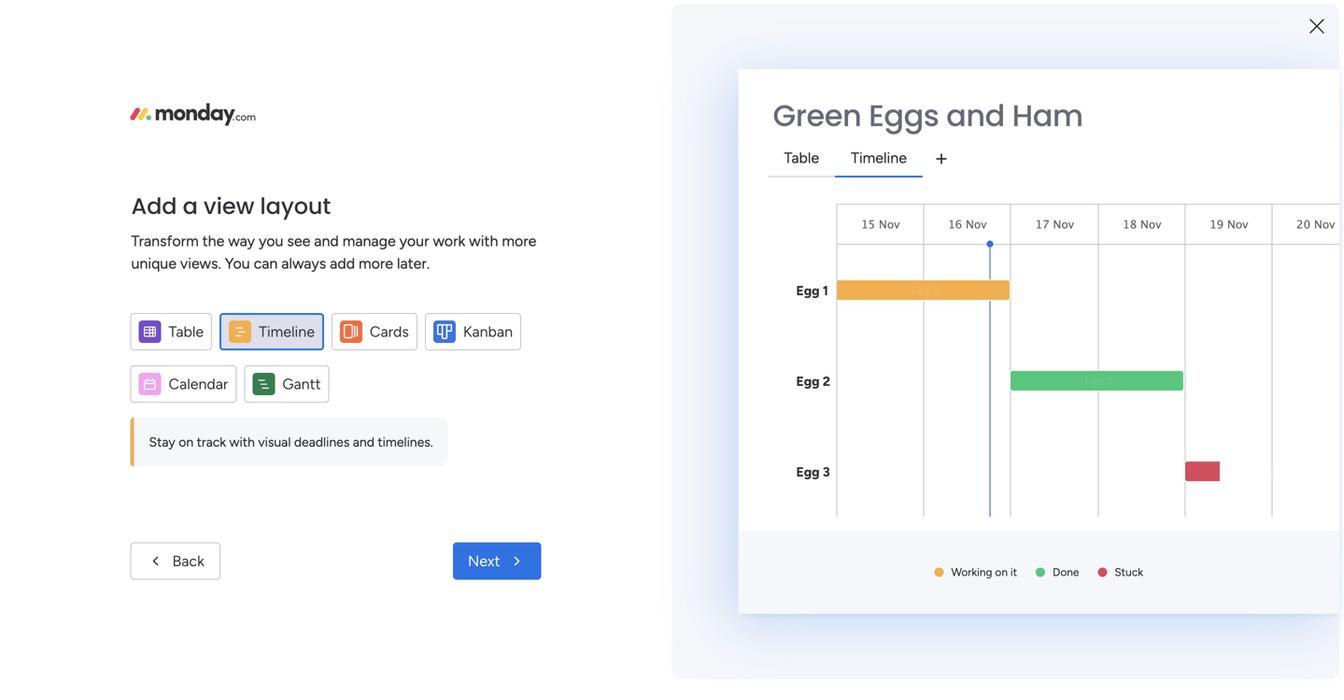 Task type: locate. For each thing, give the bounding box(es) containing it.
with
[[469, 232, 498, 250], [229, 434, 255, 450], [1261, 587, 1290, 605]]

templates down workflow
[[1131, 609, 1198, 627]]

•
[[985, 231, 996, 253]]

workspace up 'content.'
[[86, 309, 149, 325]]

workspace
[[86, 309, 149, 325], [490, 410, 553, 426]]

egg 3
[[1259, 465, 1287, 477]]

with right minutes
[[1261, 587, 1290, 605]]

see
[[287, 232, 311, 250]]

kanban
[[463, 323, 513, 341]]

notifications image
[[1016, 50, 1034, 69]]

nov right 16
[[966, 218, 987, 231]]

0 horizontal spatial workspace
[[86, 309, 149, 325]]

1 vertical spatial templates
[[1169, 651, 1236, 668]]

component image
[[312, 408, 329, 425]]

0 horizontal spatial with
[[229, 434, 255, 450]]

email left address:
[[442, 10, 475, 27]]

and up the add
[[314, 232, 339, 250]]

16
[[948, 218, 963, 231]]

your inside transform the way you see and manage your work with more unique views. you can always add more later.
[[400, 232, 429, 250]]

egg left 1
[[911, 284, 930, 296]]

1 horizontal spatial email
[[845, 10, 879, 27]]

sam green image
[[1291, 45, 1321, 75]]

1 horizontal spatial work
[[433, 232, 466, 250]]

made
[[1090, 609, 1127, 627]]

16 nov
[[948, 218, 987, 231]]

apps image
[[1139, 50, 1158, 69]]

explore
[[1115, 651, 1165, 668]]

account
[[1123, 211, 1177, 228]]

resend
[[795, 10, 842, 27]]

2 vertical spatial and
[[353, 434, 375, 450]]

setup account link
[[1063, 209, 1316, 230]]

1 vertical spatial and
[[314, 232, 339, 250]]

work right component icon
[[335, 410, 364, 426]]

join
[[142, 377, 163, 393]]

minutes
[[1203, 587, 1257, 605]]

nov right 19
[[1228, 218, 1249, 231]]

0 horizontal spatial email
[[442, 10, 475, 27]]

20
[[1297, 218, 1311, 231]]

email for resend email
[[845, 10, 879, 27]]

0 horizontal spatial more
[[359, 255, 393, 272]]

nov for 16 nov
[[966, 218, 987, 231]]

manage
[[343, 232, 396, 250]]

work inside transform the way you see and manage your work with more unique views. you can always add more later.
[[433, 232, 466, 250]]

4 nov from the left
[[1141, 218, 1162, 231]]

join
[[33, 309, 58, 325]]

and inside transform the way you see and manage your work with more unique views. you can always add more later.
[[314, 232, 339, 250]]

it
[[1011, 565, 1018, 579]]

2 vertical spatial egg
[[1259, 465, 1277, 477]]

check circle image
[[1063, 213, 1075, 227]]

join this workspace to create content.
[[33, 309, 205, 346]]

invite team members (0/1) link
[[1082, 281, 1316, 302]]

later.
[[397, 255, 430, 272]]

green
[[773, 95, 862, 136]]

notifications
[[1183, 259, 1265, 275]]

0 horizontal spatial egg
[[911, 284, 930, 296]]

on for working
[[996, 565, 1008, 579]]

1 vertical spatial work
[[335, 410, 364, 426]]

eggs
[[869, 95, 939, 136]]

to left join
[[126, 377, 139, 393]]

2 horizontal spatial email
[[946, 10, 979, 27]]

1 vertical spatial egg
[[1085, 375, 1104, 387]]

install our mobile app link
[[1082, 328, 1316, 349]]

your right confirm
[[411, 10, 439, 27]]

resend email link
[[795, 10, 879, 27]]

2 nov from the left
[[966, 218, 987, 231]]

to inside 'button'
[[126, 377, 139, 393]]

0 vertical spatial on
[[179, 434, 194, 450]]

nov for 18 nov
[[1141, 218, 1162, 231]]

2 horizontal spatial egg
[[1259, 465, 1277, 477]]

1 horizontal spatial to
[[152, 309, 165, 325]]

0 horizontal spatial to
[[126, 377, 139, 393]]

0 vertical spatial templates
[[1131, 609, 1198, 627]]

browse
[[21, 186, 65, 202]]

0 vertical spatial work
[[433, 232, 466, 250]]

1 vertical spatial your
[[400, 232, 429, 250]]

on right stay
[[179, 434, 194, 450]]

18 nov
[[1123, 218, 1162, 231]]

egg for egg 1
[[911, 284, 930, 296]]

2
[[1107, 375, 1113, 387]]

address
[[982, 10, 1031, 27]]

your
[[1130, 235, 1159, 252]]

work down visited
[[433, 232, 466, 250]]

to left create
[[152, 309, 165, 325]]

1 vertical spatial on
[[996, 565, 1008, 579]]

boost your workflow in minutes with ready-made templates
[[1047, 587, 1290, 627]]

workspace inside join this workspace to create content.
[[86, 309, 149, 325]]

egg left 3
[[1259, 465, 1277, 477]]

nov up 'your'
[[1141, 218, 1162, 231]]

0 vertical spatial egg
[[911, 284, 930, 296]]

and right eggs
[[947, 95, 1005, 136]]

upload your photo
[[1082, 235, 1199, 252]]

ham
[[1013, 95, 1084, 136]]

0 horizontal spatial and
[[314, 232, 339, 250]]

your up made
[[1089, 587, 1119, 605]]

19
[[1210, 218, 1224, 231]]

0 vertical spatial workspace
[[86, 309, 149, 325]]

content.
[[95, 330, 144, 346]]

and left timelines.
[[353, 434, 375, 450]]

workspaces
[[68, 186, 137, 202]]

upload
[[1082, 235, 1127, 252]]

view
[[204, 191, 254, 222]]

0 horizontal spatial on
[[179, 434, 194, 450]]

5 nov from the left
[[1228, 218, 1249, 231]]

confirm
[[359, 10, 407, 27]]

1 horizontal spatial with
[[469, 232, 498, 250]]

with up kanban
[[469, 232, 498, 250]]

with right track
[[229, 434, 255, 450]]

work
[[433, 232, 466, 250], [335, 410, 364, 426]]

add
[[131, 191, 177, 222]]

your up later. on the top left
[[400, 232, 429, 250]]

unique
[[131, 255, 177, 272]]

nov right the 20
[[1315, 218, 1336, 231]]

email right change
[[946, 10, 979, 27]]

invite
[[1082, 282, 1117, 299]]

2 vertical spatial with
[[1261, 587, 1290, 605]]

nov right 15
[[879, 218, 900, 231]]

nov up circle o image
[[1053, 218, 1074, 231]]

2 horizontal spatial with
[[1261, 587, 1290, 605]]

working on it
[[952, 565, 1018, 579]]

recently visited
[[315, 191, 440, 211]]

0 vertical spatial more
[[502, 232, 537, 250]]

nov inside 20 nov •
[[1315, 218, 1336, 231]]

2 horizontal spatial and
[[947, 95, 1005, 136]]

the
[[202, 232, 225, 250]]

on left it
[[996, 565, 1008, 579]]

1 vertical spatial workspace
[[490, 410, 553, 426]]

table button
[[130, 313, 212, 350]]

way
[[228, 232, 255, 250]]

15
[[861, 218, 876, 231]]

close recently visited image
[[289, 190, 311, 212]]

17
[[1036, 218, 1050, 231]]

egg for egg 2
[[1085, 375, 1104, 387]]

change email address link
[[893, 10, 1031, 27]]

1 nov from the left
[[879, 218, 900, 231]]

email right resend
[[845, 10, 879, 27]]

1 horizontal spatial more
[[502, 232, 537, 250]]

15 nov
[[861, 218, 900, 231]]

back
[[172, 552, 204, 570]]

2 email from the left
[[845, 10, 879, 27]]

6 nov from the left
[[1315, 218, 1336, 231]]

egg left 2
[[1085, 375, 1104, 387]]

templates
[[1131, 609, 1198, 627], [1169, 651, 1236, 668]]

1 horizontal spatial egg
[[1085, 375, 1104, 387]]

give
[[1072, 109, 1101, 125]]

stuck
[[1115, 565, 1144, 579]]

install
[[1082, 330, 1119, 347]]

3 email from the left
[[946, 10, 979, 27]]

logo image
[[130, 103, 256, 126]]

templates inside explore templates button
[[1169, 651, 1236, 668]]

stay on track with visual deadlines and timelines.
[[149, 434, 433, 450]]

workspace right main
[[490, 410, 553, 426]]

0 vertical spatial with
[[469, 232, 498, 250]]

transform the way you see and manage your work with more unique views. you can always add more later.
[[131, 232, 537, 272]]

and
[[947, 95, 1005, 136], [314, 232, 339, 250], [353, 434, 375, 450]]

visual
[[258, 434, 291, 450]]

ready-
[[1047, 609, 1090, 627]]

nov for 17 nov
[[1053, 218, 1074, 231]]

2 vertical spatial your
[[1089, 587, 1119, 605]]

templates right explore
[[1169, 651, 1236, 668]]

management
[[367, 410, 444, 426]]

0 horizontal spatial work
[[335, 410, 364, 426]]

1 vertical spatial to
[[126, 377, 139, 393]]

to
[[152, 309, 165, 325], [126, 377, 139, 393]]

0 vertical spatial to
[[152, 309, 165, 325]]

0 vertical spatial your
[[411, 10, 439, 27]]

workflow
[[1123, 587, 1184, 605]]

1 email from the left
[[442, 10, 475, 27]]

timeline
[[259, 323, 315, 341]]

3 nov from the left
[[1053, 218, 1074, 231]]

enable desktop notifications link
[[1082, 257, 1316, 278]]

1 horizontal spatial on
[[996, 565, 1008, 579]]



Task type: vqa. For each thing, say whether or not it's contained in the screenshot.
the topmost Sum
no



Task type: describe. For each thing, give the bounding box(es) containing it.
inbox image
[[1057, 50, 1075, 69]]

setup account
[[1082, 211, 1177, 228]]

give feedback
[[1072, 109, 1162, 125]]

main
[[459, 410, 487, 426]]

to inside join this workspace to create content.
[[152, 309, 165, 325]]

working
[[952, 565, 993, 579]]

(0/1)
[[1220, 282, 1250, 299]]

transform
[[131, 232, 199, 250]]

0 vertical spatial and
[[947, 95, 1005, 136]]

complete
[[1082, 306, 1144, 323]]

add
[[330, 255, 355, 272]]

search everything image
[[1185, 50, 1203, 69]]

green eggs and ham
[[773, 95, 1084, 136]]

egg for egg 3
[[1259, 465, 1277, 477]]

done
[[1053, 565, 1080, 579]]

templates inside boost your workflow in minutes with ready-made templates
[[1131, 609, 1198, 627]]

this
[[61, 309, 82, 325]]

18
[[1123, 218, 1137, 231]]

circle o image
[[1063, 237, 1075, 251]]

in
[[1188, 587, 1200, 605]]

public board image
[[312, 378, 333, 399]]

can
[[254, 255, 278, 272]]

work management > main workspace link
[[304, 227, 565, 437]]

cards button
[[332, 313, 418, 350]]

with inside boost your workflow in minutes with ready-made templates
[[1261, 587, 1290, 605]]

table
[[169, 323, 204, 341]]

visited
[[388, 191, 440, 211]]

you
[[225, 255, 250, 272]]

stay
[[149, 434, 175, 450]]

please confirm your email address: samiamgreeneggsnham27@gmail.com
[[315, 10, 778, 27]]

setup
[[1082, 211, 1120, 228]]

complete profile link
[[1082, 304, 1316, 325]]

1 horizontal spatial workspace
[[490, 410, 553, 426]]

v2 user feedback image
[[1050, 107, 1064, 128]]

next button
[[453, 542, 541, 580]]

gantt button
[[244, 365, 330, 403]]

with inside transform the way you see and manage your work with more unique views. you can always add more later.
[[469, 232, 498, 250]]

email for change email address
[[946, 10, 979, 27]]

egg 2
[[1085, 375, 1113, 387]]

explore templates button
[[1047, 641, 1304, 678]]

1 horizontal spatial and
[[353, 434, 375, 450]]

add a view layout
[[131, 191, 331, 222]]

views.
[[180, 255, 221, 272]]

team
[[1120, 282, 1154, 299]]

change
[[893, 10, 942, 27]]

change email address
[[893, 10, 1031, 27]]

enable desktop notifications invite team members (0/1) complete profile install our mobile app
[[1082, 259, 1265, 347]]

resend email
[[795, 10, 879, 27]]

photo
[[1162, 235, 1199, 252]]

1
[[933, 284, 940, 296]]

work management > main workspace
[[335, 410, 553, 426]]

you
[[259, 232, 284, 250]]

>
[[447, 410, 456, 426]]

calendar button
[[130, 365, 237, 403]]

timelines.
[[378, 434, 433, 450]]

always
[[282, 255, 326, 272]]

members
[[1157, 282, 1216, 299]]

create
[[168, 309, 205, 325]]

17 nov
[[1036, 218, 1074, 231]]

app
[[1195, 330, 1221, 347]]

nov for 20 nov •
[[1315, 218, 1336, 231]]

19 nov
[[1210, 218, 1249, 231]]

Search in workspace field
[[39, 223, 156, 244]]

explore templates
[[1115, 651, 1236, 668]]

on for stay
[[179, 434, 194, 450]]

track
[[197, 434, 226, 450]]

layout
[[260, 191, 331, 222]]

1 vertical spatial more
[[359, 255, 393, 272]]

20 nov •
[[985, 218, 1336, 253]]

please
[[315, 10, 355, 27]]

browse workspaces button
[[13, 179, 186, 209]]

our
[[1122, 330, 1146, 347]]

enable
[[1082, 259, 1124, 275]]

help image
[[1226, 50, 1245, 69]]

cards
[[370, 323, 409, 341]]

templates image image
[[1052, 441, 1299, 570]]

a
[[183, 191, 198, 222]]

invite members image
[[1098, 50, 1117, 69]]

calendar
[[169, 375, 228, 393]]

boost
[[1047, 587, 1086, 605]]

nov for 15 nov
[[879, 218, 900, 231]]

request to join
[[75, 377, 163, 393]]

nov for 19 nov
[[1228, 218, 1249, 231]]

next
[[468, 552, 500, 570]]

1 vertical spatial with
[[229, 434, 255, 450]]

back button
[[130, 542, 220, 580]]

deadlines
[[294, 434, 350, 450]]

egg 1
[[911, 284, 940, 296]]

your inside boost your workflow in minutes with ready-made templates
[[1089, 587, 1119, 605]]

kanban button
[[425, 313, 521, 350]]



